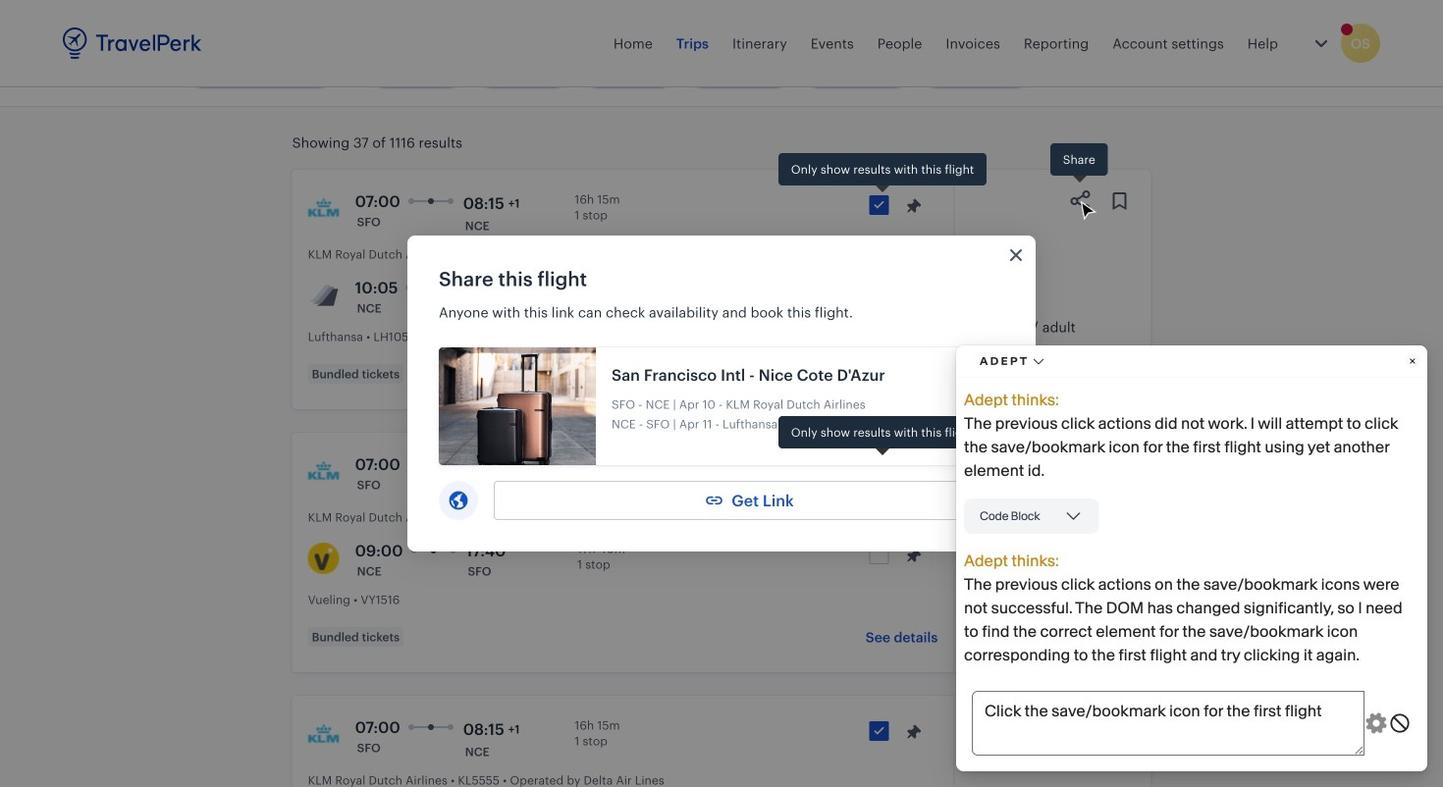 Task type: vqa. For each thing, say whether or not it's contained in the screenshot.
Choose Saturday, May 25, 2024 as your check-out date. It's available. "image"
no



Task type: describe. For each thing, give the bounding box(es) containing it.
To search field
[[507, 0, 705, 31]]



Task type: locate. For each thing, give the bounding box(es) containing it.
vueling image
[[308, 543, 339, 574]]

klm royal dutch airlines image for the vueling icon
[[308, 456, 339, 488]]

lufthansa image
[[308, 280, 339, 311]]

1 klm royal dutch airlines image from the top
[[308, 193, 339, 225]]

modalheader element
[[407, 236, 1036, 291]]

klm royal dutch airlines image
[[308, 193, 339, 225], [308, 456, 339, 488]]

2 klm royal dutch airlines image from the top
[[308, 456, 339, 488]]

klm royal dutch airlines image
[[308, 720, 339, 751]]

klm royal dutch airlines image up lufthansa icon
[[308, 193, 339, 225]]

tooltip
[[1050, 143, 1108, 185], [778, 153, 987, 195], [778, 416, 987, 458]]

klm royal dutch airlines image up the vueling icon
[[308, 456, 339, 488]]

1 vertical spatial klm royal dutch airlines image
[[308, 456, 339, 488]]

modalbody element
[[407, 291, 1036, 552]]

klm royal dutch airlines image for lufthansa icon
[[308, 193, 339, 225]]

0 vertical spatial klm royal dutch airlines image
[[308, 193, 339, 225]]



